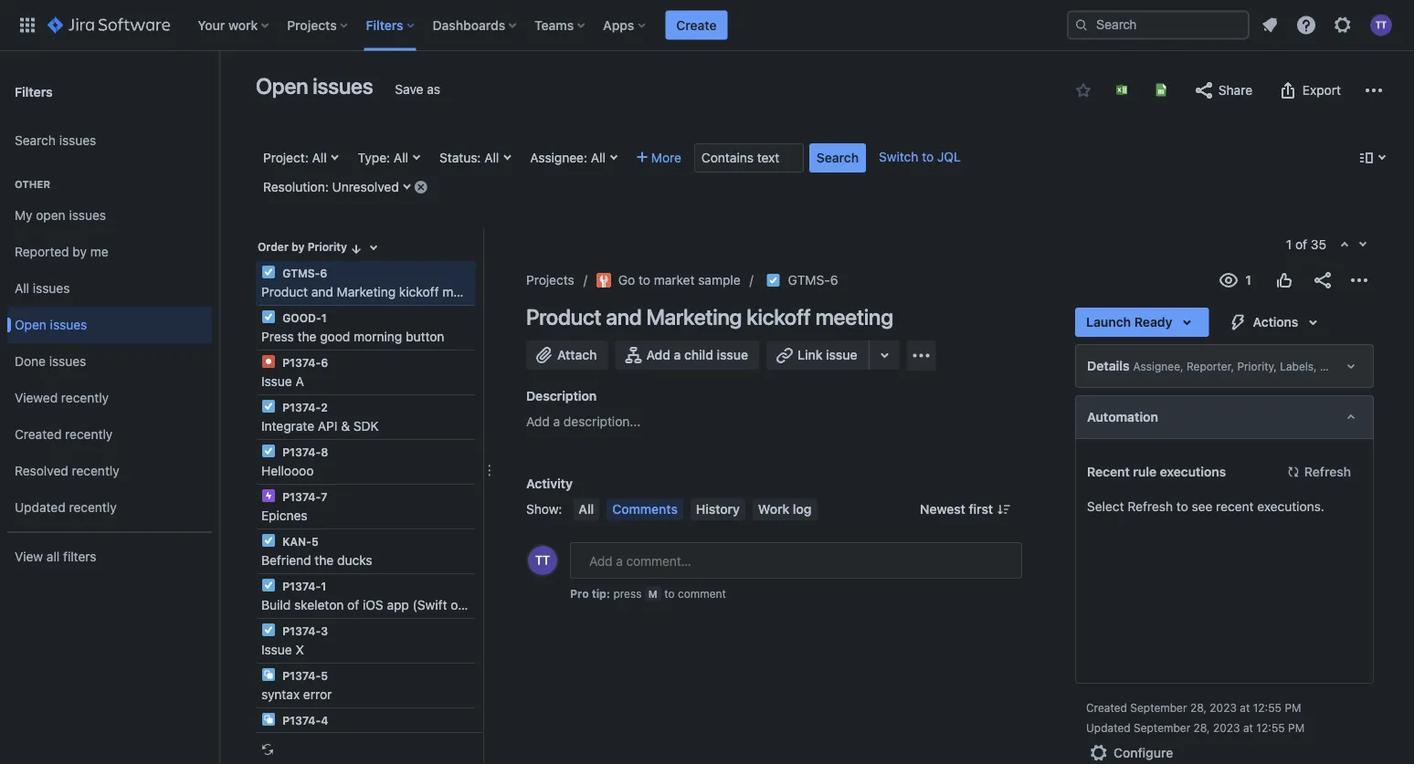 Task type: describe. For each thing, give the bounding box(es) containing it.
build
[[261, 598, 291, 613]]

dashboards
[[433, 17, 505, 32]]

more
[[651, 150, 682, 165]]

work log button
[[753, 499, 817, 521]]

search issues link
[[7, 122, 212, 159]]

your profile and settings image
[[1371, 14, 1393, 36]]

description
[[526, 389, 597, 404]]

helloooo
[[261, 464, 314, 479]]

all
[[47, 550, 60, 565]]

0 vertical spatial 2023
[[1210, 702, 1237, 715]]

0 horizontal spatial marketing
[[337, 285, 396, 300]]

the for befriend
[[315, 553, 334, 568]]

add a child issue
[[647, 348, 748, 363]]

more button
[[630, 143, 689, 173]]

all inside "other" group
[[15, 281, 29, 296]]

0 horizontal spatial filters
[[15, 84, 53, 99]]

history
[[696, 502, 740, 517]]

all inside button
[[579, 502, 594, 517]]

done issues link
[[7, 344, 212, 380]]

automation
[[1087, 410, 1159, 425]]

save as button
[[386, 75, 450, 104]]

reported
[[15, 245, 69, 260]]

apps button
[[598, 11, 653, 40]]

go to market sample image
[[597, 273, 611, 288]]

epic image
[[261, 489, 276, 504]]

issues down the projects popup button
[[313, 73, 373, 99]]

filters
[[63, 550, 96, 565]]

your
[[198, 17, 225, 32]]

configure link
[[1077, 739, 1185, 765]]

3
[[321, 625, 328, 638]]

0 horizontal spatial gtms-6
[[280, 267, 327, 280]]

0 horizontal spatial meeting
[[442, 285, 490, 300]]

next issue 'good-1' ( type 'j' ) image
[[1356, 238, 1371, 252]]

1 vertical spatial 12:55
[[1257, 722, 1285, 735]]

api
[[318, 419, 338, 434]]

p1374-7
[[280, 491, 327, 504]]

task image for issue x
[[261, 623, 276, 638]]

filters inside filters popup button
[[366, 17, 404, 32]]

updated recently
[[15, 500, 117, 515]]

press
[[614, 588, 642, 600]]

recently for updated recently
[[69, 500, 117, 515]]

resolved recently link
[[7, 453, 212, 490]]

done issues
[[15, 354, 86, 369]]

1 vertical spatial pm
[[1289, 722, 1305, 735]]

launch
[[1087, 315, 1131, 330]]

newest first image
[[997, 503, 1012, 517]]

p1374-6
[[280, 356, 328, 369]]

8
[[321, 446, 328, 459]]

comments
[[612, 502, 678, 517]]

0 horizontal spatial of
[[347, 598, 359, 613]]

primary element
[[11, 0, 1067, 51]]

all for assignee: all
[[591, 150, 606, 165]]

order by priority
[[258, 241, 347, 254]]

sample
[[698, 273, 741, 288]]

other
[[15, 179, 50, 191]]

task image for befriend the ducks
[[261, 534, 276, 548]]

view all filters
[[15, 550, 96, 565]]

p1374-3
[[280, 625, 328, 638]]

search for search
[[817, 150, 859, 165]]

not available - this is the first issue image
[[1338, 239, 1352, 253]]

banner containing your work
[[0, 0, 1415, 51]]

1 vertical spatial september
[[1134, 722, 1191, 735]]

add a child issue button
[[615, 341, 759, 370]]

menu bar containing all
[[570, 499, 821, 521]]

profile image of terry turtle image
[[528, 546, 557, 576]]

Add a comment… field
[[570, 543, 1023, 579]]

all issues link
[[7, 270, 212, 307]]

share
[[1219, 83, 1253, 98]]

a for child
[[674, 348, 681, 363]]

epicnes
[[261, 509, 308, 524]]

p1374- for build skeleton of ios app (swift or flutter)
[[283, 580, 321, 593]]

issue x
[[261, 643, 304, 658]]

your work button
[[192, 11, 276, 40]]

recently for created recently
[[65, 427, 113, 442]]

integrate
[[261, 419, 314, 434]]

pro
[[570, 588, 589, 600]]

task image for build skeleton of ios app (swift or flutter)
[[261, 578, 276, 593]]

issues right open
[[69, 208, 106, 223]]

build skeleton of ios app (swift or flutter)
[[261, 598, 510, 613]]

0 horizontal spatial product
[[261, 285, 308, 300]]

filters button
[[361, 11, 422, 40]]

issues for open issues link
[[50, 318, 87, 333]]

error
[[303, 688, 332, 703]]

1 horizontal spatial meeting
[[816, 304, 894, 330]]

first
[[969, 502, 993, 517]]

type: all
[[358, 150, 408, 165]]

help image
[[1296, 14, 1318, 36]]

status: all
[[440, 150, 499, 165]]

search button
[[810, 143, 866, 173]]

attach button
[[526, 341, 608, 370]]

1 vertical spatial marketing
[[647, 304, 742, 330]]

p1374- for helloooo
[[283, 446, 321, 459]]

work log
[[758, 502, 812, 517]]

description...
[[564, 414, 641, 429]]

created for created september 28, 2023 at 12:55 pm updated september 28, 2023 at 12:55 pm
[[1087, 702, 1128, 715]]

comments button
[[607, 499, 683, 521]]

recently for resolved recently
[[72, 464, 119, 479]]

issue abc
[[261, 732, 319, 747]]

0 horizontal spatial gtms-
[[283, 267, 320, 280]]

go to market sample
[[618, 273, 741, 288]]

unresolved
[[332, 180, 399, 195]]

p1374-5
[[280, 670, 328, 683]]

apps
[[603, 17, 634, 32]]

reported by me link
[[7, 234, 212, 270]]

x
[[296, 643, 304, 658]]

the for press
[[298, 329, 317, 345]]

appswitcher icon image
[[16, 14, 38, 36]]

1 horizontal spatial open
[[256, 73, 308, 99]]

me
[[90, 245, 108, 260]]

viewed recently
[[15, 391, 109, 406]]

task image for product and marketing kickoff meeting
[[261, 265, 276, 280]]

p1374-2
[[280, 401, 328, 414]]

to for go
[[639, 273, 651, 288]]

link issue
[[798, 348, 858, 363]]

task image for helloooo
[[261, 444, 276, 459]]

jql
[[938, 149, 961, 164]]

all for type: all
[[394, 150, 408, 165]]

0 vertical spatial september
[[1131, 702, 1188, 715]]

attach
[[557, 348, 597, 363]]

save as
[[395, 82, 440, 97]]

open in google sheets image
[[1154, 83, 1169, 97]]

all for project: all
[[312, 150, 327, 165]]

created recently
[[15, 427, 113, 442]]

1 horizontal spatial small image
[[1076, 83, 1091, 98]]

kan-
[[283, 535, 311, 548]]

switch
[[879, 149, 919, 164]]

p1374- for syntax error
[[283, 670, 321, 683]]

launch ready
[[1087, 315, 1173, 330]]

press the good morning button
[[261, 329, 445, 345]]

search issues
[[15, 133, 96, 148]]

sdk
[[354, 419, 379, 434]]

vote options: no one has voted for this issue yet. image
[[1274, 270, 1296, 292]]

configure
[[1114, 746, 1174, 761]]

project:
[[263, 150, 309, 165]]

p1374- for issue abc
[[283, 715, 321, 727]]

created for created recently
[[15, 427, 62, 442]]

by for reported
[[73, 245, 87, 260]]

copy link to issue image
[[835, 272, 849, 287]]

all for status: all
[[485, 150, 499, 165]]

add app image
[[911, 345, 933, 367]]



Task type: locate. For each thing, give the bounding box(es) containing it.
p1374- for integrate api & sdk
[[283, 401, 321, 414]]

1 horizontal spatial filters
[[366, 17, 404, 32]]

0 vertical spatial projects
[[287, 17, 337, 32]]

all right show:
[[579, 502, 594, 517]]

viewed
[[15, 391, 58, 406]]

&
[[341, 419, 350, 434]]

2 task image from the top
[[261, 399, 276, 414]]

1 vertical spatial filters
[[15, 84, 53, 99]]

and down go
[[606, 304, 642, 330]]

add inside button
[[647, 348, 671, 363]]

p1374-8
[[280, 446, 328, 459]]

0 vertical spatial at
[[1240, 702, 1250, 715]]

0 vertical spatial filters
[[366, 17, 404, 32]]

0 vertical spatial search
[[15, 133, 56, 148]]

1 vertical spatial add
[[526, 414, 550, 429]]

1 issue from the top
[[261, 374, 292, 389]]

menu bar
[[570, 499, 821, 521]]

1 horizontal spatial kickoff
[[747, 304, 811, 330]]

1 vertical spatial created
[[1087, 702, 1128, 715]]

1 vertical spatial product and marketing kickoff meeting
[[526, 304, 894, 330]]

search left switch
[[817, 150, 859, 165]]

kickoff
[[399, 285, 439, 300], [747, 304, 811, 330]]

1
[[1287, 237, 1292, 252], [321, 312, 327, 324], [321, 580, 326, 593]]

app
[[387, 598, 409, 613]]

gtms- left the copy link to issue image
[[788, 273, 830, 288]]

launch ready button
[[1076, 308, 1210, 337]]

1 horizontal spatial a
[[674, 348, 681, 363]]

work
[[228, 17, 258, 32]]

updated
[[15, 500, 66, 515], [1087, 722, 1131, 735]]

5 for the
[[311, 535, 319, 548]]

0 vertical spatial 28,
[[1191, 702, 1207, 715]]

to right go
[[639, 273, 651, 288]]

ready
[[1135, 315, 1173, 330]]

4 task image from the top
[[261, 578, 276, 593]]

6
[[320, 267, 327, 280], [830, 273, 838, 288], [321, 356, 328, 369]]

assignee: all
[[530, 150, 606, 165]]

issues up the done issues
[[50, 318, 87, 333]]

projects left go to market sample icon
[[526, 273, 575, 288]]

1 vertical spatial issue
[[261, 643, 292, 658]]

small image left open in microsoft excel icon
[[1076, 83, 1091, 98]]

0 horizontal spatial projects
[[287, 17, 337, 32]]

p1374-4
[[280, 715, 328, 727]]

pm
[[1285, 702, 1302, 715], [1289, 722, 1305, 735]]

6 for a
[[321, 356, 328, 369]]

task image down 'order'
[[261, 265, 276, 280]]

add down description at left bottom
[[526, 414, 550, 429]]

8 p1374- from the top
[[283, 715, 321, 727]]

1 horizontal spatial and
[[606, 304, 642, 330]]

resolved
[[15, 464, 68, 479]]

35
[[1311, 237, 1327, 252]]

issue down 'bug' image at the left of page
[[261, 374, 292, 389]]

1 vertical spatial 5
[[321, 670, 328, 683]]

open right sidebar navigation image
[[256, 73, 308, 99]]

2
[[321, 401, 328, 414]]

0 horizontal spatial kickoff
[[399, 285, 439, 300]]

0 vertical spatial 1
[[1287, 237, 1292, 252]]

2 vertical spatial to
[[665, 588, 675, 600]]

link web pages and more image
[[874, 345, 896, 366]]

3 p1374- from the top
[[283, 446, 321, 459]]

by for order
[[292, 241, 305, 254]]

of
[[1296, 237, 1308, 252], [347, 598, 359, 613]]

1 left 35
[[1287, 237, 1292, 252]]

add for add a child issue
[[647, 348, 671, 363]]

0 horizontal spatial product and marketing kickoff meeting
[[261, 285, 490, 300]]

issue for issue a
[[261, 374, 292, 389]]

create button
[[666, 11, 728, 40]]

p1374- up helloooo
[[283, 446, 321, 459]]

0 vertical spatial created
[[15, 427, 62, 442]]

notifications image
[[1259, 14, 1281, 36]]

all up resolution: unresolved
[[312, 150, 327, 165]]

issues up my open issues
[[59, 133, 96, 148]]

product and marketing kickoff meeting
[[261, 285, 490, 300], [526, 304, 894, 330]]

of left 35
[[1296, 237, 1308, 252]]

all right status:
[[485, 150, 499, 165]]

2 vertical spatial issue
[[261, 732, 292, 747]]

issue inside button
[[826, 348, 858, 363]]

0 vertical spatial updated
[[15, 500, 66, 515]]

projects link
[[526, 270, 575, 292]]

1 for press the good morning button
[[321, 312, 327, 324]]

1 horizontal spatial to
[[665, 588, 675, 600]]

recently up "created recently" at left
[[61, 391, 109, 406]]

to right m
[[665, 588, 675, 600]]

a left child
[[674, 348, 681, 363]]

1 vertical spatial meeting
[[816, 304, 894, 330]]

0 horizontal spatial add
[[526, 414, 550, 429]]

search inside search button
[[817, 150, 859, 165]]

viewed recently link
[[7, 380, 212, 417]]

issue
[[717, 348, 748, 363], [826, 348, 858, 363]]

link
[[798, 348, 823, 363]]

1 horizontal spatial projects
[[526, 273, 575, 288]]

projects for the projects popup button
[[287, 17, 337, 32]]

Search field
[[1067, 11, 1250, 40]]

p1374- up skeleton
[[283, 580, 321, 593]]

view all filters link
[[7, 539, 212, 576]]

1 horizontal spatial product
[[526, 304, 601, 330]]

filters right the projects popup button
[[366, 17, 404, 32]]

0 vertical spatial to
[[922, 149, 934, 164]]

1 horizontal spatial issue
[[826, 348, 858, 363]]

a down description at left bottom
[[553, 414, 560, 429]]

(swift
[[413, 598, 447, 613]]

created down viewed on the bottom left of the page
[[15, 427, 62, 442]]

0 horizontal spatial updated
[[15, 500, 66, 515]]

all right type:
[[394, 150, 408, 165]]

issues for done issues link
[[49, 354, 86, 369]]

your work
[[198, 17, 258, 32]]

remove criteria image
[[414, 180, 428, 194]]

recently
[[61, 391, 109, 406], [65, 427, 113, 442], [72, 464, 119, 479], [69, 500, 117, 515]]

dashboards button
[[427, 11, 524, 40]]

as
[[427, 82, 440, 97]]

the left ducks
[[315, 553, 334, 568]]

the
[[298, 329, 317, 345], [315, 553, 334, 568]]

0 vertical spatial 5
[[311, 535, 319, 548]]

1 vertical spatial at
[[1244, 722, 1254, 735]]

1 issue from the left
[[717, 348, 748, 363]]

1 vertical spatial the
[[315, 553, 334, 568]]

assignee:
[[530, 150, 588, 165]]

0 horizontal spatial a
[[553, 414, 560, 429]]

projects right the work
[[287, 17, 337, 32]]

all down reported
[[15, 281, 29, 296]]

the down good-1 at the top
[[298, 329, 317, 345]]

task image up 'befriend'
[[261, 534, 276, 548]]

issue inside button
[[717, 348, 748, 363]]

1 vertical spatial of
[[347, 598, 359, 613]]

open issues up the done issues
[[15, 318, 87, 333]]

1 vertical spatial kickoff
[[747, 304, 811, 330]]

2 vertical spatial 1
[[321, 580, 326, 593]]

0 vertical spatial marketing
[[337, 285, 396, 300]]

search image
[[1075, 18, 1089, 32]]

gtms-6 down "order by priority"
[[280, 267, 327, 280]]

morning
[[354, 329, 402, 345]]

0 vertical spatial kickoff
[[399, 285, 439, 300]]

p1374- up the integrate
[[283, 401, 321, 414]]

task image for integrate api & sdk
[[261, 399, 276, 414]]

reported by me
[[15, 245, 108, 260]]

open in microsoft excel image
[[1115, 83, 1129, 97]]

activity
[[526, 477, 573, 492]]

syntax
[[261, 688, 300, 703]]

updated inside "other" group
[[15, 500, 66, 515]]

press
[[261, 329, 294, 345]]

1 horizontal spatial gtms-6
[[788, 273, 838, 288]]

search inside search issues link
[[15, 133, 56, 148]]

small image inside "order by priority" link
[[349, 242, 364, 256]]

issue for issue abc
[[261, 732, 292, 747]]

marketing
[[337, 285, 396, 300], [647, 304, 742, 330]]

1 horizontal spatial product and marketing kickoff meeting
[[526, 304, 894, 330]]

to for switch
[[922, 149, 934, 164]]

a for description...
[[553, 414, 560, 429]]

task image
[[261, 310, 276, 324], [261, 399, 276, 414], [261, 534, 276, 548], [261, 578, 276, 593]]

task image
[[261, 265, 276, 280], [766, 273, 781, 288], [261, 444, 276, 459], [261, 623, 276, 638]]

automation element
[[1076, 396, 1374, 440]]

1 vertical spatial small image
[[349, 242, 364, 256]]

1 vertical spatial projects
[[526, 273, 575, 288]]

1 horizontal spatial add
[[647, 348, 671, 363]]

1 vertical spatial 1
[[321, 312, 327, 324]]

created inside created september 28, 2023 at 12:55 pm updated september 28, 2023 at 12:55 pm
[[1087, 702, 1128, 715]]

0 vertical spatial of
[[1296, 237, 1308, 252]]

1 vertical spatial 28,
[[1194, 722, 1210, 735]]

2 issue from the left
[[826, 348, 858, 363]]

pro tip: press m to comment
[[570, 588, 726, 600]]

6 p1374- from the top
[[283, 625, 321, 638]]

issue right child
[[717, 348, 748, 363]]

search up other on the top left
[[15, 133, 56, 148]]

of left ios
[[347, 598, 359, 613]]

newest first button
[[909, 499, 1023, 521]]

teams button
[[529, 11, 592, 40]]

Search issues using keywords text field
[[694, 143, 804, 173]]

1 horizontal spatial 5
[[321, 670, 328, 683]]

and up good-1 at the top
[[311, 285, 333, 300]]

to left jql
[[922, 149, 934, 164]]

subtask image
[[261, 713, 276, 727]]

good-
[[283, 312, 321, 324]]

search for search issues
[[15, 133, 56, 148]]

1 for build skeleton of ios app (swift or flutter)
[[321, 580, 326, 593]]

open up done
[[15, 318, 47, 333]]

meeting up button
[[442, 285, 490, 300]]

by right 'order'
[[292, 241, 305, 254]]

all right assignee:
[[591, 150, 606, 165]]

meeting
[[442, 285, 490, 300], [816, 304, 894, 330]]

2 horizontal spatial to
[[922, 149, 934, 164]]

issues down reported
[[33, 281, 70, 296]]

created inside "other" group
[[15, 427, 62, 442]]

subtask image
[[261, 668, 276, 683]]

task image up helloooo
[[261, 444, 276, 459]]

jira software image
[[48, 14, 170, 36], [48, 14, 170, 36]]

6 down good
[[321, 356, 328, 369]]

a
[[296, 374, 304, 389]]

0 horizontal spatial issue
[[717, 348, 748, 363]]

work
[[758, 502, 790, 517]]

search
[[15, 133, 56, 148], [817, 150, 859, 165]]

syntax error
[[261, 688, 332, 703]]

1 horizontal spatial search
[[817, 150, 859, 165]]

0 vertical spatial open
[[256, 73, 308, 99]]

p1374- up x
[[283, 625, 321, 638]]

0 vertical spatial 12:55
[[1253, 702, 1282, 715]]

kickoff up link
[[747, 304, 811, 330]]

projects inside popup button
[[287, 17, 337, 32]]

4
[[321, 715, 328, 727]]

5 p1374- from the top
[[283, 580, 321, 593]]

newest
[[920, 502, 966, 517]]

0 horizontal spatial created
[[15, 427, 62, 442]]

details
[[1087, 359, 1130, 374]]

product and marketing kickoff meeting down sample
[[526, 304, 894, 330]]

1 vertical spatial to
[[639, 273, 651, 288]]

recently down created recently link
[[72, 464, 119, 479]]

by left me
[[73, 245, 87, 260]]

1 up good
[[321, 312, 327, 324]]

0 vertical spatial small image
[[1076, 83, 1091, 98]]

projects
[[287, 17, 337, 32], [526, 273, 575, 288]]

1 vertical spatial and
[[606, 304, 642, 330]]

done
[[15, 354, 46, 369]]

1 horizontal spatial gtms-
[[788, 273, 830, 288]]

gtms-
[[283, 267, 320, 280], [788, 273, 830, 288]]

0 vertical spatial issue
[[261, 374, 292, 389]]

2023
[[1210, 702, 1237, 715], [1214, 722, 1241, 735]]

6 up link issue
[[830, 273, 838, 288]]

issue for issue x
[[261, 643, 292, 658]]

0 horizontal spatial open
[[15, 318, 47, 333]]

save
[[395, 82, 424, 97]]

1 horizontal spatial of
[[1296, 237, 1308, 252]]

my open issues
[[15, 208, 106, 223]]

integrate api & sdk
[[261, 419, 379, 434]]

open issues down the projects popup button
[[256, 73, 373, 99]]

add left child
[[647, 348, 671, 363]]

priority
[[308, 241, 347, 254]]

a inside button
[[674, 348, 681, 363]]

2 p1374- from the top
[[283, 401, 321, 414]]

befriend the ducks
[[261, 553, 372, 568]]

sidebar navigation image
[[199, 73, 239, 110]]

open inside "other" group
[[15, 318, 47, 333]]

1 horizontal spatial created
[[1087, 702, 1128, 715]]

small image
[[1076, 83, 1091, 98], [349, 242, 364, 256]]

task image up issue x
[[261, 623, 276, 638]]

1 horizontal spatial updated
[[1087, 722, 1131, 735]]

bug image
[[261, 355, 276, 369]]

market
[[654, 273, 695, 288]]

6 for and
[[320, 267, 327, 280]]

0 horizontal spatial and
[[311, 285, 333, 300]]

7 p1374- from the top
[[283, 670, 321, 683]]

add for add a description...
[[526, 414, 550, 429]]

log
[[793, 502, 812, 517]]

1 vertical spatial product
[[526, 304, 601, 330]]

marketing up 'add a child issue'
[[647, 304, 742, 330]]

task image left gtms-6 link
[[766, 273, 781, 288]]

p1374- up epicnes
[[283, 491, 321, 504]]

details element
[[1076, 345, 1374, 388]]

3 issue from the top
[[261, 732, 292, 747]]

p1374- for epicnes
[[283, 491, 321, 504]]

projects for projects link
[[526, 273, 575, 288]]

actions button
[[1217, 308, 1335, 337]]

task image up press
[[261, 310, 276, 324]]

task image for press the good morning button
[[261, 310, 276, 324]]

5 for error
[[321, 670, 328, 683]]

issues up viewed recently
[[49, 354, 86, 369]]

0 vertical spatial open issues
[[256, 73, 373, 99]]

0 vertical spatial add
[[647, 348, 671, 363]]

0 horizontal spatial 5
[[311, 535, 319, 548]]

product and marketing kickoff meeting up "morning"
[[261, 285, 490, 300]]

issue right link
[[826, 348, 858, 363]]

1 vertical spatial a
[[553, 414, 560, 429]]

1 horizontal spatial open issues
[[256, 73, 373, 99]]

product up attach "button"
[[526, 304, 601, 330]]

1 p1374- from the top
[[283, 356, 321, 369]]

issue left x
[[261, 643, 292, 658]]

1 vertical spatial open
[[15, 318, 47, 333]]

created up configure link
[[1087, 702, 1128, 715]]

0 vertical spatial the
[[298, 329, 317, 345]]

1 vertical spatial 2023
[[1214, 722, 1241, 735]]

0 vertical spatial product and marketing kickoff meeting
[[261, 285, 490, 300]]

resolved recently
[[15, 464, 119, 479]]

filters
[[366, 17, 404, 32], [15, 84, 53, 99]]

2 issue from the top
[[261, 643, 292, 658]]

by inside "other" group
[[73, 245, 87, 260]]

open issues inside "other" group
[[15, 318, 87, 333]]

export button
[[1268, 76, 1351, 105]]

1 horizontal spatial by
[[292, 241, 305, 254]]

0 vertical spatial product
[[261, 285, 308, 300]]

kickoff up button
[[399, 285, 439, 300]]

p1374- up a
[[283, 356, 321, 369]]

banner
[[0, 0, 1415, 51]]

share image
[[1312, 270, 1334, 292]]

5 up the error at the left
[[321, 670, 328, 683]]

4 p1374- from the top
[[283, 491, 321, 504]]

0 horizontal spatial small image
[[349, 242, 364, 256]]

all
[[312, 150, 327, 165], [394, 150, 408, 165], [485, 150, 499, 165], [591, 150, 606, 165], [15, 281, 29, 296], [579, 502, 594, 517]]

1 up skeleton
[[321, 580, 326, 593]]

p1374- up abc
[[283, 715, 321, 727]]

small image right 'priority'
[[349, 242, 364, 256]]

p1374- for issue a
[[283, 356, 321, 369]]

product up good- on the top left of page
[[261, 285, 308, 300]]

recently for viewed recently
[[61, 391, 109, 406]]

issues for the 'all issues' link
[[33, 281, 70, 296]]

7
[[321, 491, 327, 504]]

other group
[[7, 159, 212, 532]]

p1374- up syntax error
[[283, 670, 321, 683]]

5 up befriend the ducks
[[311, 535, 319, 548]]

0 horizontal spatial search
[[15, 133, 56, 148]]

1 task image from the top
[[261, 310, 276, 324]]

issue down subtask icon
[[261, 732, 292, 747]]

0 vertical spatial a
[[674, 348, 681, 363]]

0 vertical spatial and
[[311, 285, 333, 300]]

all button
[[573, 499, 600, 521]]

1 vertical spatial search
[[817, 150, 859, 165]]

6 down 'priority'
[[320, 267, 327, 280]]

3 task image from the top
[[261, 534, 276, 548]]

updated inside created september 28, 2023 at 12:55 pm updated september 28, 2023 at 12:55 pm
[[1087, 722, 1131, 735]]

task image up the integrate
[[261, 399, 276, 414]]

0 horizontal spatial by
[[73, 245, 87, 260]]

resolution:
[[263, 180, 329, 195]]

gtms-6 up link
[[788, 273, 838, 288]]

task image up build
[[261, 578, 276, 593]]

at
[[1240, 702, 1250, 715], [1244, 722, 1254, 735]]

project: all
[[263, 150, 327, 165]]

gtms- down "order by priority"
[[283, 267, 320, 280]]

ducks
[[337, 553, 372, 568]]

1 vertical spatial updated
[[1087, 722, 1131, 735]]

1 vertical spatial open issues
[[15, 318, 87, 333]]

filters up search issues
[[15, 84, 53, 99]]

recently down resolved recently link
[[69, 500, 117, 515]]

0 vertical spatial meeting
[[442, 285, 490, 300]]

updated up configure link
[[1087, 722, 1131, 735]]

projects button
[[282, 11, 355, 40]]

go
[[618, 273, 635, 288]]

0 vertical spatial pm
[[1285, 702, 1302, 715]]

updated down resolved
[[15, 500, 66, 515]]

issues for search issues link
[[59, 133, 96, 148]]

meeting down the copy link to issue image
[[816, 304, 894, 330]]

actions image
[[1349, 270, 1371, 292]]

1 horizontal spatial marketing
[[647, 304, 742, 330]]

marketing up "morning"
[[337, 285, 396, 300]]

m
[[649, 588, 658, 600]]

history button
[[691, 499, 746, 521]]

created recently link
[[7, 417, 212, 453]]

recently down viewed recently link
[[65, 427, 113, 442]]

p1374- for issue x
[[283, 625, 321, 638]]

settings image
[[1332, 14, 1354, 36]]



Task type: vqa. For each thing, say whether or not it's contained in the screenshot.
Save as
yes



